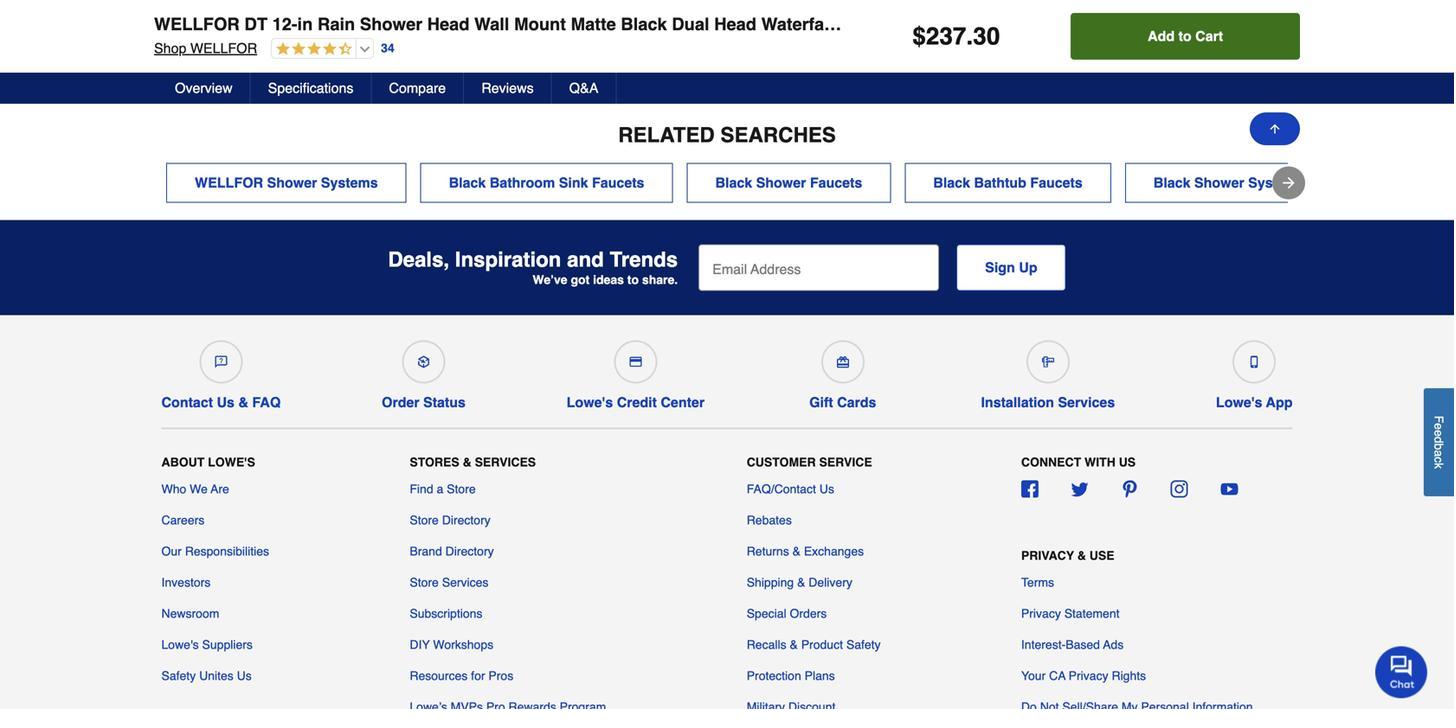 Task type: locate. For each thing, give the bounding box(es) containing it.
in left get
[[297, 14, 313, 34]]

0 vertical spatial store
[[447, 483, 476, 496]]

a up learn
[[1107, 0, 1114, 6]]

privacy up interest-
[[1021, 607, 1061, 621]]

a up the on
[[669, 0, 675, 6]]

terms link
[[1021, 574, 1054, 592]]

& left delivery
[[797, 576, 805, 590]]

& left use
[[1077, 549, 1086, 563]]

0 horizontal spatial us
[[217, 395, 235, 411]]

1 vertical spatial and
[[216, 51, 236, 65]]

shop wellfor
[[154, 40, 257, 56]]

your
[[872, 0, 896, 6], [676, 9, 700, 23], [483, 51, 506, 65]]

black for black shower systems
[[1153, 175, 1190, 191]]

your ca privacy rights link
[[1021, 668, 1146, 685]]

safety left unites
[[161, 670, 196, 683]]

2 vertical spatial your
[[483, 51, 506, 65]]

diy
[[410, 638, 430, 652]]

0 horizontal spatial faucets
[[592, 175, 644, 191]]

responsibilities
[[185, 545, 269, 559]]

system
[[1031, 14, 1092, 34]]

e up b
[[1432, 430, 1446, 437]]

wellfor for wellfor dt 12-in rain shower head wall mount matte black dual head waterfall built-in shower faucet system with 2-way diverter valve included
[[154, 14, 240, 34]]

1 horizontal spatial of
[[859, 0, 869, 6]]

learn inside an invigorating shower can get the day off to a smart start. learn about the different types of shower heads, shower faucets and shower systems to find what will work best in your bathroom.
[[173, 33, 204, 47]]

0 vertical spatial of
[[859, 0, 869, 6]]

your up in
[[872, 0, 896, 6]]

the right get
[[342, 16, 359, 30]]

1 horizontal spatial how
[[1137, 9, 1159, 23]]

1 vertical spatial privacy
[[1021, 607, 1061, 621]]

waterfall
[[761, 14, 834, 34]]

services down 'brand directory'
[[442, 576, 488, 590]]

1 horizontal spatial head
[[974, 26, 1001, 40]]

who we are link
[[161, 481, 229, 498]]

1 horizontal spatial safety
[[846, 638, 881, 652]]

4.4 stars image
[[272, 42, 352, 58]]

store down the 'stores & services'
[[447, 483, 476, 496]]

1 horizontal spatial systems
[[1248, 175, 1305, 191]]

rain
[[318, 14, 355, 34]]

faucets right the bathtub
[[1030, 175, 1083, 191]]

lowe's suppliers
[[161, 638, 253, 652]]

$
[[912, 23, 926, 50]]

0 vertical spatial learn
[[552, 0, 583, 6]]

exchanges
[[804, 545, 864, 559]]

Email Address email field
[[699, 245, 939, 291]]

wellfor inside wellfor shower systems link
[[195, 175, 263, 191]]

a inside learn how to change a shower head to upgrade the look of your bathroom and save on your water bill.
[[669, 0, 675, 6]]

k
[[1432, 463, 1446, 469]]

special orders
[[747, 607, 827, 621]]

lowe's down newsroom
[[161, 638, 199, 652]]

shower
[[679, 0, 718, 6], [1117, 0, 1156, 6], [1030, 9, 1069, 23], [257, 16, 296, 30], [931, 26, 970, 40], [354, 33, 393, 47], [436, 33, 475, 47], [239, 51, 278, 65]]

1 vertical spatial store
[[410, 514, 439, 528]]

0 vertical spatial directory
[[442, 514, 490, 528]]

chat invite button image
[[1375, 646, 1428, 699]]

faucets down "searches"
[[810, 175, 862, 191]]

0 vertical spatial safety
[[846, 638, 881, 652]]

e up d
[[1432, 423, 1446, 430]]

you're
[[980, 0, 1013, 6]]

order status
[[382, 395, 466, 411]]

in
[[297, 14, 313, 34], [470, 51, 480, 65]]

credit card image
[[629, 356, 642, 368]]

lowe's for lowe's app
[[1216, 395, 1262, 411]]

shipping & delivery link
[[747, 574, 852, 592]]

us inside contact us & faq link
[[217, 395, 235, 411]]

wellfor for wellfor shower systems
[[195, 175, 263, 191]]

rain down "simply"
[[1007, 9, 1027, 23]]

learn up faucets
[[173, 33, 204, 47]]

the left look
[[813, 0, 830, 6]]

2 horizontal spatial your
[[872, 0, 896, 6]]

0 horizontal spatial rain
[[1007, 9, 1027, 23]]

0 vertical spatial services
[[1058, 395, 1115, 411]]

d
[[1432, 437, 1446, 444]]

store for services
[[410, 576, 439, 590]]

2 horizontal spatial head
[[1160, 0, 1187, 6]]

& inside "link"
[[790, 638, 798, 652]]

services up find a store link
[[475, 456, 536, 470]]

faucets right sink
[[592, 175, 644, 191]]

shower up dual
[[679, 0, 718, 6]]

privacy for privacy & use
[[1021, 549, 1074, 563]]

head up way on the right top of page
[[1160, 0, 1187, 6]]

will
[[395, 51, 412, 65]]

1 vertical spatial safety
[[161, 670, 196, 683]]

to up add
[[1162, 9, 1172, 23]]

2 head from the left
[[714, 14, 756, 34]]

0 vertical spatial us
[[217, 395, 235, 411]]

rain down installing
[[1220, 9, 1240, 23]]

directory for store directory
[[442, 514, 490, 528]]

2 vertical spatial wellfor
[[195, 175, 263, 191]]

2 vertical spatial us
[[237, 670, 252, 683]]

a inside an invigorating shower can get the day off to a smart start. learn about the different types of shower heads, shower faucets and shower systems to find what will work best in your bathroom.
[[415, 16, 422, 30]]

work
[[415, 51, 440, 65]]

overview
[[175, 80, 233, 96]]

the left right
[[1004, 26, 1021, 40]]

how up add
[[1137, 9, 1159, 23]]

faq/contact
[[747, 483, 816, 496]]

0 horizontal spatial your
[[483, 51, 506, 65]]

1 horizontal spatial in
[[470, 51, 480, 65]]

services for installation services
[[1058, 395, 1115, 411]]

1 horizontal spatial learn
[[552, 0, 583, 6]]

head for install
[[1160, 0, 1187, 6]]

2 vertical spatial services
[[442, 576, 488, 590]]

lowe's
[[567, 395, 613, 411], [1216, 395, 1262, 411], [208, 456, 255, 470], [161, 638, 199, 652]]

gift cards
[[809, 395, 876, 411]]

got
[[571, 273, 590, 287]]

privacy statement
[[1021, 607, 1120, 621]]

gift card image
[[837, 356, 849, 368]]

to down install
[[1178, 28, 1191, 44]]

shower down "simply"
[[1030, 9, 1069, 23]]

lowe's credit center
[[567, 395, 705, 411]]

lowe's credit center link
[[567, 334, 705, 412]]

2 horizontal spatial faucets
[[1030, 175, 1083, 191]]

lowe's for lowe's suppliers
[[161, 638, 199, 652]]

whether
[[931, 0, 977, 6]]

us inside faq/contact us link
[[819, 483, 834, 496]]

head up bill.
[[721, 0, 748, 6]]

1 vertical spatial directory
[[445, 545, 494, 559]]

1 horizontal spatial rain
[[1220, 9, 1240, 23]]

us right "contact"
[[217, 395, 235, 411]]

us right unites
[[237, 670, 252, 683]]

1 vertical spatial learn
[[173, 33, 204, 47]]

upgrade
[[765, 0, 810, 6]]

systems for black shower systems
[[1248, 175, 1305, 191]]

& right stores
[[463, 456, 471, 470]]

the inside the whether you're simply replacing a shower head or installing a ceiling-mount rain shower head, learn how to install a rain shower head the right way.
[[1004, 26, 1021, 40]]

lowe's up are
[[208, 456, 255, 470]]

& right recalls
[[790, 638, 798, 652]]

careers
[[161, 514, 205, 528]]

0 horizontal spatial how
[[587, 0, 609, 6]]

our responsibilities link
[[161, 543, 269, 560]]

1 vertical spatial of
[[341, 33, 351, 47]]

in
[[883, 14, 898, 34]]

systems
[[282, 51, 326, 65]]

of up find
[[341, 33, 351, 47]]

an
[[173, 16, 188, 30]]

lowe's inside "link"
[[161, 638, 199, 652]]

learn up bathroom
[[552, 0, 583, 6]]

share.
[[642, 273, 678, 287]]

1 vertical spatial your
[[676, 9, 700, 23]]

2 systems from the left
[[1248, 175, 1305, 191]]

youtube image
[[1221, 481, 1238, 498]]

to down the "trends"
[[627, 273, 639, 287]]

privacy right ca
[[1069, 670, 1108, 683]]

to inside button
[[1178, 28, 1191, 44]]

0 horizontal spatial of
[[341, 33, 351, 47]]

lowe's left "app"
[[1216, 395, 1262, 411]]

specifications button
[[251, 73, 372, 104]]

directory up 'brand directory'
[[442, 514, 490, 528]]

1 vertical spatial how
[[1137, 9, 1159, 23]]

connect
[[1021, 456, 1081, 470]]

0 horizontal spatial in
[[297, 14, 313, 34]]

3 faucets from the left
[[1030, 175, 1083, 191]]

bathroom.
[[173, 68, 228, 82]]

2 vertical spatial and
[[567, 248, 604, 272]]

safety inside safety unites us link
[[161, 670, 196, 683]]

of right look
[[859, 0, 869, 6]]

1 horizontal spatial faucets
[[810, 175, 862, 191]]

installation
[[981, 395, 1054, 411]]

head up best
[[427, 14, 470, 34]]

unites
[[199, 670, 233, 683]]

save
[[630, 9, 656, 23]]

1 systems from the left
[[321, 175, 378, 191]]

us for contact
[[217, 395, 235, 411]]

black bathtub faucets
[[933, 175, 1083, 191]]

head for water
[[721, 0, 748, 6]]

add
[[1148, 28, 1175, 44]]

sign up form
[[699, 245, 1066, 291]]

and left save
[[607, 9, 627, 23]]

privacy up terms in the right bottom of the page
[[1021, 549, 1074, 563]]

arrow up image
[[1268, 122, 1282, 136]]

terms
[[1021, 576, 1054, 590]]

1 horizontal spatial head
[[714, 14, 756, 34]]

can
[[299, 16, 319, 30]]

us down the customer service
[[819, 483, 834, 496]]

interest-based ads link
[[1021, 637, 1124, 654]]

find a store link
[[410, 481, 476, 498]]

1 horizontal spatial us
[[237, 670, 252, 683]]

0 horizontal spatial systems
[[321, 175, 378, 191]]

1 horizontal spatial and
[[567, 248, 604, 272]]

special orders link
[[747, 606, 827, 623]]

2 horizontal spatial and
[[607, 9, 627, 23]]

sign up
[[985, 260, 1037, 276]]

store for directory
[[410, 514, 439, 528]]

ideas
[[593, 273, 624, 287]]

0 horizontal spatial safety
[[161, 670, 196, 683]]

store down brand
[[410, 576, 439, 590]]

your right the on
[[676, 9, 700, 23]]

arrow right image
[[1280, 174, 1297, 192]]

in right best
[[470, 51, 480, 65]]

installing
[[1204, 0, 1251, 6]]

shipping & delivery
[[747, 576, 852, 590]]

& right returns
[[792, 545, 801, 559]]

1 vertical spatial us
[[819, 483, 834, 496]]

a
[[669, 0, 675, 6], [1107, 0, 1114, 6], [1255, 0, 1261, 6], [1210, 9, 1217, 23], [415, 16, 422, 30], [1432, 450, 1446, 457], [437, 483, 443, 496]]

different
[[261, 33, 305, 47]]

to inside deals, inspiration and trends we've got ideas to share.
[[627, 273, 639, 287]]

lowe's app
[[1216, 395, 1293, 411]]

1 head from the left
[[427, 14, 470, 34]]

0 horizontal spatial head
[[427, 14, 470, 34]]

0 vertical spatial how
[[587, 0, 609, 6]]

services up connect with us at the right bottom of the page
[[1058, 395, 1115, 411]]

$ 237 . 30
[[912, 23, 1000, 50]]

newsroom link
[[161, 606, 219, 623]]

shower for black shower faucets
[[756, 175, 806, 191]]

head down mount
[[974, 26, 1001, 40]]

2 horizontal spatial us
[[819, 483, 834, 496]]

2 vertical spatial store
[[410, 576, 439, 590]]

mobile image
[[1248, 356, 1260, 368]]

add to cart button
[[1071, 13, 1300, 60]]

0 horizontal spatial head
[[721, 0, 748, 6]]

reviews button
[[464, 73, 552, 104]]

head inside learn how to change a shower head to upgrade the look of your bathroom and save on your water bill.
[[721, 0, 748, 6]]

store directory link
[[410, 512, 490, 529]]

lowe's left credit
[[567, 395, 613, 411]]

12-
[[272, 14, 297, 34]]

a up k
[[1432, 450, 1446, 457]]

the right about
[[241, 33, 258, 47]]

black bathtub faucets link
[[905, 163, 1111, 203]]

and up got
[[567, 248, 604, 272]]

find
[[343, 51, 362, 65]]

black shower systems link
[[1125, 163, 1334, 203]]

0 horizontal spatial learn
[[173, 33, 204, 47]]

in inside an invigorating shower can get the day off to a smart start. learn about the different types of shower heads, shower faucets and shower systems to find what will work best in your bathroom.
[[470, 51, 480, 65]]

your up the reviews
[[483, 51, 506, 65]]

directory down store directory link
[[445, 545, 494, 559]]

head
[[721, 0, 748, 6], [1160, 0, 1187, 6], [974, 26, 1001, 40]]

center
[[661, 395, 705, 411]]

0 horizontal spatial and
[[216, 51, 236, 65]]

day
[[362, 16, 382, 30]]

head right dual
[[714, 14, 756, 34]]

1 vertical spatial in
[[470, 51, 480, 65]]

0 vertical spatial privacy
[[1021, 549, 1074, 563]]

included
[[1309, 14, 1380, 34]]

for
[[471, 670, 485, 683]]

how up matte
[[587, 0, 609, 6]]

a up heads,
[[415, 16, 422, 30]]

and
[[607, 9, 627, 23], [216, 51, 236, 65], [567, 248, 604, 272]]

shower up learn
[[1117, 0, 1156, 6]]

learn how to change a shower head to upgrade the look of your bathroom and save on your water bill.
[[552, 0, 899, 23]]

facebook image
[[1021, 481, 1039, 498]]

& for stores & services
[[463, 456, 471, 470]]

shower down different
[[239, 51, 278, 65]]

0 vertical spatial wellfor
[[154, 14, 240, 34]]

1 vertical spatial wellfor
[[190, 40, 257, 56]]

privacy for privacy statement
[[1021, 607, 1061, 621]]

directory inside 'link'
[[445, 545, 494, 559]]

twitter image
[[1071, 481, 1088, 498]]

0 vertical spatial and
[[607, 9, 627, 23]]

interest-
[[1021, 638, 1066, 652]]

2 faucets from the left
[[810, 175, 862, 191]]

use
[[1089, 549, 1114, 563]]

and down about
[[216, 51, 236, 65]]

store up brand
[[410, 514, 439, 528]]

pinterest image
[[1121, 481, 1138, 498]]

subscriptions link
[[410, 606, 482, 623]]

find a store
[[410, 483, 476, 496]]

safety right product
[[846, 638, 881, 652]]

black for black bathroom sink faucets
[[449, 175, 486, 191]]



Task type: vqa. For each thing, say whether or not it's contained in the screenshot.
Services's store
yes



Task type: describe. For each thing, give the bounding box(es) containing it.
1 horizontal spatial your
[[676, 9, 700, 23]]

returns
[[747, 545, 789, 559]]

how inside the whether you're simply replacing a shower head or installing a ceiling-mount rain shower head, learn how to install a rain shower head the right way.
[[1137, 9, 1159, 23]]

& for recalls & product safety
[[790, 638, 798, 652]]

smart
[[425, 16, 456, 30]]

add to cart
[[1148, 28, 1223, 44]]

dt
[[244, 14, 268, 34]]

shower for wellfor shower systems
[[267, 175, 317, 191]]

to up bill.
[[752, 0, 762, 6]]

black shower faucets link
[[687, 163, 891, 203]]

customer care image
[[215, 356, 227, 368]]

b
[[1432, 444, 1446, 450]]

recalls & product safety link
[[747, 637, 881, 654]]

us for faq/contact
[[819, 483, 834, 496]]

cart
[[1195, 28, 1223, 44]]

investors
[[161, 576, 211, 590]]

shipping
[[747, 576, 794, 590]]

get
[[322, 16, 339, 30]]

app
[[1266, 395, 1293, 411]]

built-
[[839, 14, 883, 34]]

& for returns & exchanges
[[792, 545, 801, 559]]

faucets for black shower faucets
[[810, 175, 862, 191]]

whether you're simply replacing a shower head or installing a ceiling-mount rain shower head, learn how to install a rain shower head the right way.
[[931, 0, 1265, 40]]

searches
[[720, 123, 836, 147]]

your inside an invigorating shower can get the day off to a smart start. learn about the different types of shower heads, shower faucets and shower systems to find what will work best in your bathroom.
[[483, 51, 506, 65]]

1 vertical spatial services
[[475, 456, 536, 470]]

ca
[[1049, 670, 1066, 683]]

diverter
[[1190, 14, 1255, 34]]

us inside safety unites us link
[[237, 670, 252, 683]]

product
[[801, 638, 843, 652]]

and inside an invigorating shower can get the day off to a smart start. learn about the different types of shower heads, shower faucets and shower systems to find what will work best in your bathroom.
[[216, 51, 236, 65]]

customer
[[747, 456, 816, 470]]

2 vertical spatial privacy
[[1069, 670, 1108, 683]]

systems for wellfor shower systems
[[321, 175, 378, 191]]

interest-based ads
[[1021, 638, 1124, 652]]

change
[[626, 0, 665, 6]]

ceiling-
[[931, 9, 970, 23]]

0 vertical spatial your
[[872, 0, 896, 6]]

services for store services
[[442, 576, 488, 590]]

store services link
[[410, 574, 488, 592]]

sign up button
[[956, 245, 1066, 291]]

subscriptions
[[410, 607, 482, 621]]

.
[[966, 23, 973, 50]]

& for shipping & delivery
[[797, 576, 805, 590]]

trends
[[610, 248, 678, 272]]

shower down day
[[354, 33, 393, 47]]

pickup image
[[418, 356, 430, 368]]

about lowe's
[[161, 456, 255, 470]]

a down installing
[[1210, 9, 1217, 23]]

& for privacy & use
[[1077, 549, 1086, 563]]

bathroom
[[490, 175, 555, 191]]

black for black bathtub faucets
[[933, 175, 970, 191]]

q&a
[[569, 80, 598, 96]]

lowe's app link
[[1216, 334, 1293, 412]]

1 rain from the left
[[1007, 9, 1027, 23]]

to left 'change'
[[612, 0, 622, 6]]

to right off
[[402, 16, 412, 30]]

dimensions image
[[1042, 356, 1054, 368]]

we
[[190, 483, 208, 496]]

instagram image
[[1171, 481, 1188, 498]]

lowe's for lowe's credit center
[[567, 395, 613, 411]]

how inside learn how to change a shower head to upgrade the look of your bathroom and save on your water bill.
[[587, 0, 609, 6]]

status
[[423, 395, 466, 411]]

special
[[747, 607, 786, 621]]

& left faq
[[238, 395, 248, 411]]

dual
[[672, 14, 709, 34]]

of inside an invigorating shower can get the day off to a smart start. learn about the different types of shower heads, shower faucets and shower systems to find what will work best in your bathroom.
[[341, 33, 351, 47]]

up
[[1019, 260, 1037, 276]]

of inside learn how to change a shower head to upgrade the look of your bathroom and save on your water bill.
[[859, 0, 869, 6]]

us
[[1119, 456, 1136, 470]]

order
[[382, 395, 419, 411]]

stores & services
[[410, 456, 536, 470]]

gift cards link
[[806, 334, 880, 412]]

the inside learn how to change a shower head to upgrade the look of your bathroom and save on your water bill.
[[813, 0, 830, 6]]

careers link
[[161, 512, 205, 529]]

shower up different
[[257, 16, 296, 30]]

what
[[366, 51, 391, 65]]

1 e from the top
[[1432, 423, 1446, 430]]

shower inside learn how to change a shower head to upgrade the look of your bathroom and save on your water bill.
[[679, 0, 718, 6]]

based
[[1066, 638, 1100, 652]]

contact
[[161, 395, 213, 411]]

inspiration
[[455, 248, 561, 272]]

brand
[[410, 545, 442, 559]]

resources for pros
[[410, 670, 513, 683]]

to left find
[[329, 51, 339, 65]]

we've
[[533, 273, 567, 287]]

your
[[1021, 670, 1046, 683]]

to inside the whether you're simply replacing a shower head or installing a ceiling-mount rain shower head, learn how to install a rain shower head the right way.
[[1162, 9, 1172, 23]]

with
[[1084, 456, 1115, 470]]

directory for brand directory
[[445, 545, 494, 559]]

and inside deals, inspiration and trends we've got ideas to share.
[[567, 248, 604, 272]]

reviews
[[481, 80, 534, 96]]

237
[[926, 23, 966, 50]]

rights
[[1112, 670, 1146, 683]]

customer service
[[747, 456, 872, 470]]

types
[[308, 33, 337, 47]]

install
[[1176, 9, 1207, 23]]

or
[[1190, 0, 1201, 6]]

a right installing
[[1255, 0, 1261, 6]]

1 faucets from the left
[[592, 175, 644, 191]]

and inside learn how to change a shower head to upgrade the look of your bathroom and save on your water bill.
[[607, 9, 627, 23]]

faucets for black bathtub faucets
[[1030, 175, 1083, 191]]

who
[[161, 483, 186, 496]]

matte
[[571, 14, 616, 34]]

rebates
[[747, 514, 792, 528]]

pros
[[488, 670, 513, 683]]

shower for black shower systems
[[1194, 175, 1244, 191]]

learn inside learn how to change a shower head to upgrade the look of your bathroom and save on your water bill.
[[552, 0, 583, 6]]

recalls & product safety
[[747, 638, 881, 652]]

protection plans
[[747, 670, 835, 683]]

faq
[[252, 395, 281, 411]]

brand directory link
[[410, 543, 494, 560]]

safety inside the recalls & product safety "link"
[[846, 638, 881, 652]]

2 e from the top
[[1432, 430, 1446, 437]]

0 vertical spatial in
[[297, 14, 313, 34]]

a right find
[[437, 483, 443, 496]]

compare
[[389, 80, 446, 96]]

black for black shower faucets
[[715, 175, 752, 191]]

faucets
[[173, 51, 212, 65]]

black shower faucets
[[715, 175, 862, 191]]

f
[[1432, 416, 1446, 423]]

protection
[[747, 670, 801, 683]]

shower down ceiling-
[[931, 26, 970, 40]]

30
[[973, 23, 1000, 50]]

a inside button
[[1432, 450, 1446, 457]]

2 rain from the left
[[1220, 9, 1240, 23]]

shower up best
[[436, 33, 475, 47]]

rebates link
[[747, 512, 792, 529]]

credit
[[617, 395, 657, 411]]

resources
[[410, 670, 468, 683]]

orders
[[790, 607, 827, 621]]

best
[[444, 51, 467, 65]]

about
[[161, 456, 204, 470]]



